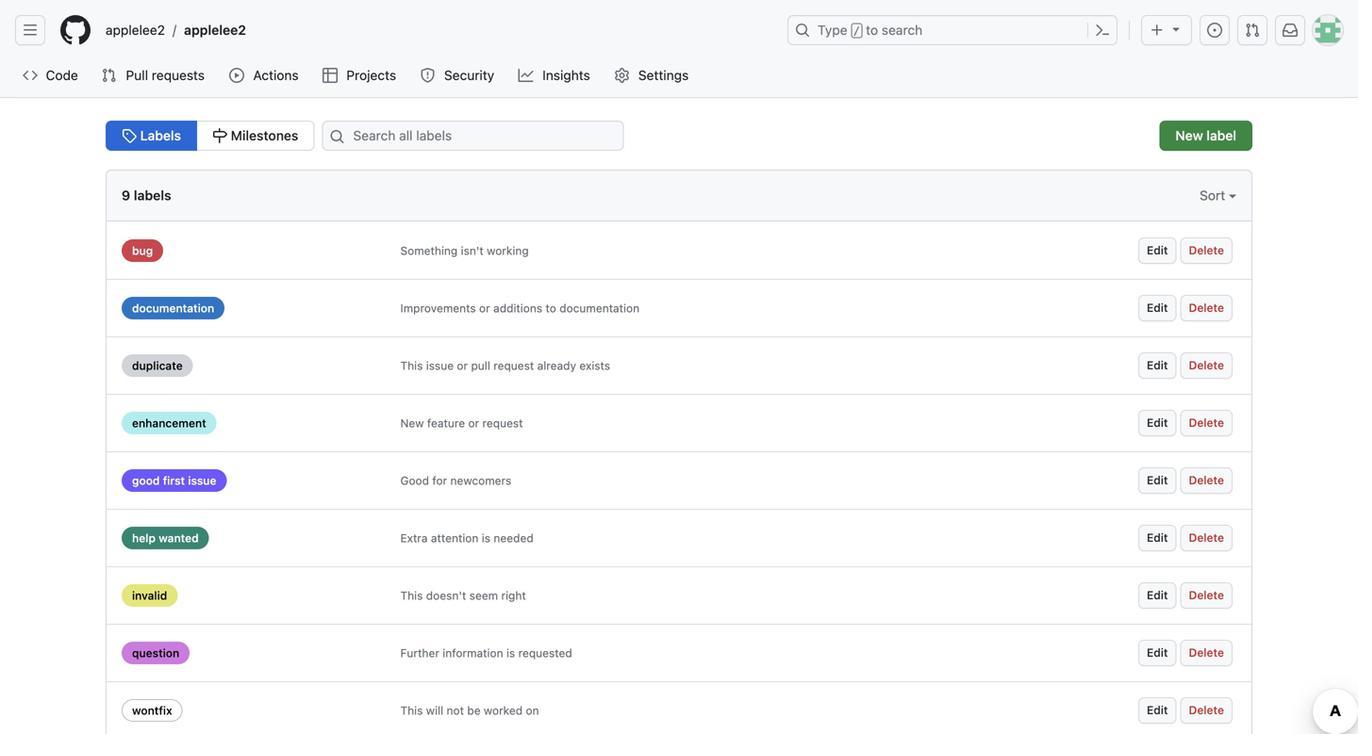 Task type: vqa. For each thing, say whether or not it's contained in the screenshot.
git branch Image
no



Task type: describe. For each thing, give the bounding box(es) containing it.
bug
[[132, 244, 153, 257]]

delete button for pull
[[1180, 353, 1233, 379]]

delete for be
[[1189, 704, 1224, 717]]

settings
[[638, 67, 689, 83]]

extra
[[400, 532, 428, 545]]

list containing applelee2 / applelee2
[[98, 15, 776, 45]]

help wanted
[[132, 532, 199, 545]]

requested
[[518, 647, 572, 660]]

code link
[[15, 61, 86, 90]]

new for new label
[[1176, 128, 1203, 143]]

labels
[[137, 128, 181, 143]]

delete button for be
[[1180, 698, 1233, 724]]

wanted
[[159, 532, 199, 545]]

play image
[[229, 68, 244, 83]]

git pull request image
[[1245, 23, 1260, 38]]

sort button
[[1200, 186, 1237, 206]]

labels
[[134, 188, 171, 203]]

good
[[132, 474, 160, 488]]

insights
[[543, 67, 590, 83]]

this issue or pull request already exists
[[400, 359, 610, 373]]

invalid
[[132, 589, 167, 603]]

this for this issue or pull request already exists
[[400, 359, 423, 373]]

wontfix
[[132, 705, 172, 718]]

will
[[426, 705, 443, 718]]

/ for applelee2
[[173, 22, 176, 38]]

2 applelee2 link from the left
[[176, 15, 254, 45]]

gear image
[[614, 68, 629, 83]]

working
[[487, 244, 529, 257]]

type
[[818, 22, 847, 38]]

milestones link
[[196, 121, 314, 151]]

be
[[467, 705, 481, 718]]

good for newcomers
[[400, 474, 511, 488]]

1 delete button from the top
[[1180, 238, 1233, 264]]

edit button for requested
[[1138, 640, 1177, 667]]

type / to search
[[818, 22, 923, 38]]

extra attention is needed
[[400, 532, 534, 545]]

1 horizontal spatial issue
[[426, 359, 454, 373]]

on
[[526, 705, 539, 718]]

settings link
[[607, 61, 698, 90]]

edit for to
[[1147, 301, 1168, 315]]

issue opened image
[[1207, 23, 1222, 38]]

actions link
[[222, 61, 307, 90]]

edit for be
[[1147, 704, 1168, 717]]

git pull request image
[[101, 68, 116, 83]]

exists
[[579, 359, 610, 373]]

edit button for pull
[[1138, 353, 1177, 379]]

seem
[[469, 589, 498, 603]]

help wanted link
[[122, 527, 209, 550]]

applelee2 / applelee2
[[106, 22, 246, 38]]

new for new feature or request
[[400, 417, 424, 430]]

or for request
[[468, 417, 479, 430]]

documentation link
[[122, 297, 225, 320]]

feature
[[427, 417, 465, 430]]

projects link
[[315, 61, 405, 90]]

new label button
[[1159, 121, 1253, 151]]

delete button for request
[[1180, 410, 1233, 437]]

pull requests link
[[94, 61, 214, 90]]

isn't
[[461, 244, 484, 257]]

first
[[163, 474, 185, 488]]

newcomers
[[450, 474, 511, 488]]

edit for right
[[1147, 589, 1168, 602]]

pull requests
[[126, 67, 205, 83]]

security link
[[413, 61, 503, 90]]

good first issue link
[[122, 470, 227, 492]]

1 horizontal spatial to
[[866, 22, 878, 38]]

additions
[[493, 302, 542, 315]]

1 edit button from the top
[[1138, 238, 1177, 264]]

5 delete from the top
[[1189, 474, 1224, 487]]

code
[[46, 67, 78, 83]]

good first issue
[[132, 474, 216, 488]]

1 vertical spatial request
[[482, 417, 523, 430]]

projects
[[346, 67, 396, 83]]

pull
[[471, 359, 490, 373]]

table image
[[322, 68, 338, 83]]

0 vertical spatial or
[[479, 302, 490, 315]]

labels link
[[106, 121, 197, 151]]

insights link
[[511, 61, 599, 90]]

tag image
[[122, 128, 137, 143]]

duplicate link
[[122, 355, 193, 377]]

security
[[444, 67, 494, 83]]

delete button for needed
[[1180, 525, 1233, 552]]

delete for requested
[[1189, 647, 1224, 660]]

edit button for to
[[1138, 295, 1177, 322]]

search image
[[330, 129, 345, 144]]

invalid link
[[122, 585, 178, 607]]

1 applelee2 link from the left
[[98, 15, 173, 45]]

something
[[400, 244, 458, 257]]

needed
[[494, 532, 534, 545]]

pull
[[126, 67, 148, 83]]

9 labels
[[122, 188, 171, 203]]



Task type: locate. For each thing, give the bounding box(es) containing it.
delete for request
[[1189, 416, 1224, 430]]

1 horizontal spatial new
[[1176, 128, 1203, 143]]

2 edit from the top
[[1147, 301, 1168, 315]]

not
[[447, 705, 464, 718]]

delete for to
[[1189, 301, 1224, 315]]

bug link
[[122, 240, 163, 262]]

1 vertical spatial to
[[546, 302, 556, 315]]

6 edit button from the top
[[1138, 525, 1177, 552]]

Labels search field
[[322, 121, 624, 151]]

label
[[1207, 128, 1237, 143]]

0 vertical spatial is
[[482, 532, 490, 545]]

1 vertical spatial is
[[506, 647, 515, 660]]

already
[[537, 359, 576, 373]]

9 delete from the top
[[1189, 704, 1224, 717]]

4 delete button from the top
[[1180, 410, 1233, 437]]

3 edit from the top
[[1147, 359, 1168, 372]]

edit button for needed
[[1138, 525, 1177, 552]]

3 edit button from the top
[[1138, 353, 1177, 379]]

triangle down image
[[1169, 21, 1184, 36]]

this will not be worked on
[[400, 705, 539, 718]]

1 documentation from the left
[[132, 302, 214, 315]]

0 horizontal spatial to
[[546, 302, 556, 315]]

enhancement link
[[122, 412, 217, 435]]

further information is requested
[[400, 647, 572, 660]]

delete for pull
[[1189, 359, 1224, 372]]

3 delete button from the top
[[1180, 353, 1233, 379]]

Search all labels text field
[[322, 121, 624, 151]]

applelee2 link up play icon
[[176, 15, 254, 45]]

/ inside 'type / to search'
[[853, 25, 860, 38]]

something isn't working
[[400, 244, 529, 257]]

1 vertical spatial or
[[457, 359, 468, 373]]

edit button for request
[[1138, 410, 1177, 437]]

attention
[[431, 532, 479, 545]]

0 horizontal spatial applelee2 link
[[98, 15, 173, 45]]

request right pull
[[494, 359, 534, 373]]

0 horizontal spatial is
[[482, 532, 490, 545]]

for
[[432, 474, 447, 488]]

this for this doesn't seem right
[[400, 589, 423, 603]]

delete button
[[1180, 238, 1233, 264], [1180, 295, 1233, 322], [1180, 353, 1233, 379], [1180, 410, 1233, 437], [1180, 468, 1233, 494], [1180, 525, 1233, 552], [1180, 583, 1233, 609], [1180, 640, 1233, 667], [1180, 698, 1233, 724]]

requests
[[152, 67, 205, 83]]

to left "search"
[[866, 22, 878, 38]]

1 vertical spatial new
[[400, 417, 424, 430]]

milestone image
[[212, 128, 227, 143]]

edit for needed
[[1147, 531, 1168, 545]]

this for this will not be worked on
[[400, 705, 423, 718]]

9 edit button from the top
[[1138, 698, 1177, 724]]

shield image
[[420, 68, 435, 83]]

2 documentation from the left
[[560, 302, 640, 315]]

information
[[443, 647, 503, 660]]

0 horizontal spatial documentation
[[132, 302, 214, 315]]

2 edit button from the top
[[1138, 295, 1177, 322]]

delete
[[1189, 244, 1224, 257], [1189, 301, 1224, 315], [1189, 359, 1224, 372], [1189, 416, 1224, 430], [1189, 474, 1224, 487], [1189, 531, 1224, 545], [1189, 589, 1224, 602], [1189, 647, 1224, 660], [1189, 704, 1224, 717]]

8 edit from the top
[[1147, 647, 1168, 660]]

1 horizontal spatial applelee2 link
[[176, 15, 254, 45]]

documentation up exists
[[560, 302, 640, 315]]

9
[[122, 188, 130, 203]]

or left pull
[[457, 359, 468, 373]]

1 this from the top
[[400, 359, 423, 373]]

9 edit from the top
[[1147, 704, 1168, 717]]

to right additions
[[546, 302, 556, 315]]

delete button for right
[[1180, 583, 1233, 609]]

documentation up duplicate
[[132, 302, 214, 315]]

0 vertical spatial new
[[1176, 128, 1203, 143]]

to
[[866, 22, 878, 38], [546, 302, 556, 315]]

milestones
[[227, 128, 298, 143]]

2 this from the top
[[400, 589, 423, 603]]

is left 'requested'
[[506, 647, 515, 660]]

question
[[132, 647, 179, 660]]

edit for request
[[1147, 416, 1168, 430]]

or left additions
[[479, 302, 490, 315]]

5 edit button from the top
[[1138, 468, 1177, 494]]

2 vertical spatial or
[[468, 417, 479, 430]]

edit
[[1147, 244, 1168, 257], [1147, 301, 1168, 315], [1147, 359, 1168, 372], [1147, 416, 1168, 430], [1147, 474, 1168, 487], [1147, 531, 1168, 545], [1147, 589, 1168, 602], [1147, 647, 1168, 660], [1147, 704, 1168, 717]]

2 vertical spatial this
[[400, 705, 423, 718]]

edit button for be
[[1138, 698, 1177, 724]]

0 vertical spatial issue
[[426, 359, 454, 373]]

applelee2 link up pull
[[98, 15, 173, 45]]

1 horizontal spatial is
[[506, 647, 515, 660]]

5 delete button from the top
[[1180, 468, 1233, 494]]

issue
[[426, 359, 454, 373], [188, 474, 216, 488]]

1 vertical spatial this
[[400, 589, 423, 603]]

7 edit button from the top
[[1138, 583, 1177, 609]]

is
[[482, 532, 490, 545], [506, 647, 515, 660]]

edit for requested
[[1147, 647, 1168, 660]]

4 edit button from the top
[[1138, 410, 1177, 437]]

applelee2 up play icon
[[184, 22, 246, 38]]

is for requested
[[506, 647, 515, 660]]

0 vertical spatial this
[[400, 359, 423, 373]]

2 delete button from the top
[[1180, 295, 1233, 322]]

actions
[[253, 67, 299, 83]]

this
[[400, 359, 423, 373], [400, 589, 423, 603], [400, 705, 423, 718]]

3 delete from the top
[[1189, 359, 1224, 372]]

notifications image
[[1283, 23, 1298, 38]]

issue right first
[[188, 474, 216, 488]]

applelee2 up pull
[[106, 22, 165, 38]]

7 delete button from the top
[[1180, 583, 1233, 609]]

or for pull
[[457, 359, 468, 373]]

request right feature at the bottom left of page
[[482, 417, 523, 430]]

1 horizontal spatial /
[[853, 25, 860, 38]]

None search field
[[314, 121, 646, 151]]

applelee2
[[106, 22, 165, 38], [184, 22, 246, 38]]

is for needed
[[482, 532, 490, 545]]

doesn't
[[426, 589, 466, 603]]

homepage image
[[60, 15, 91, 45]]

delete button for requested
[[1180, 640, 1233, 667]]

or right feature at the bottom left of page
[[468, 417, 479, 430]]

1 delete from the top
[[1189, 244, 1224, 257]]

this left doesn't
[[400, 589, 423, 603]]

new
[[1176, 128, 1203, 143], [400, 417, 424, 430]]

9 delete button from the top
[[1180, 698, 1233, 724]]

search
[[882, 22, 923, 38]]

0 horizontal spatial new
[[400, 417, 424, 430]]

new left label
[[1176, 128, 1203, 143]]

0 horizontal spatial applelee2
[[106, 22, 165, 38]]

new label
[[1176, 128, 1237, 143]]

request
[[494, 359, 534, 373], [482, 417, 523, 430]]

enhancement
[[132, 417, 206, 430]]

6 delete button from the top
[[1180, 525, 1233, 552]]

8 delete from the top
[[1189, 647, 1224, 660]]

is left needed
[[482, 532, 490, 545]]

code image
[[23, 68, 38, 83]]

6 edit from the top
[[1147, 531, 1168, 545]]

documentation
[[132, 302, 214, 315], [560, 302, 640, 315]]

delete for needed
[[1189, 531, 1224, 545]]

2 delete from the top
[[1189, 301, 1224, 315]]

edit for pull
[[1147, 359, 1168, 372]]

/ right type
[[853, 25, 860, 38]]

this down improvements
[[400, 359, 423, 373]]

1 vertical spatial issue
[[188, 474, 216, 488]]

4 edit from the top
[[1147, 416, 1168, 430]]

applelee2 link
[[98, 15, 173, 45], [176, 15, 254, 45]]

this left will
[[400, 705, 423, 718]]

2 applelee2 from the left
[[184, 22, 246, 38]]

delete for right
[[1189, 589, 1224, 602]]

new inside new label dropdown button
[[1176, 128, 1203, 143]]

wontfix link
[[122, 700, 183, 722]]

/ for type
[[853, 25, 860, 38]]

right
[[501, 589, 526, 603]]

1 horizontal spatial documentation
[[560, 302, 640, 315]]

issue element
[[106, 121, 314, 151]]

command palette image
[[1095, 23, 1110, 38]]

duplicate
[[132, 359, 183, 373]]

1 edit from the top
[[1147, 244, 1168, 257]]

7 edit from the top
[[1147, 589, 1168, 602]]

good
[[400, 474, 429, 488]]

further
[[400, 647, 439, 660]]

6 delete from the top
[[1189, 531, 1224, 545]]

improvements or additions to documentation
[[400, 302, 640, 315]]

edit button for right
[[1138, 583, 1177, 609]]

issue left pull
[[426, 359, 454, 373]]

7 delete from the top
[[1189, 589, 1224, 602]]

8 delete button from the top
[[1180, 640, 1233, 667]]

help
[[132, 532, 156, 545]]

question link
[[122, 642, 190, 665]]

0 horizontal spatial issue
[[188, 474, 216, 488]]

sort
[[1200, 188, 1229, 203]]

0 horizontal spatial /
[[173, 22, 176, 38]]

new feature or request
[[400, 417, 523, 430]]

worked
[[484, 705, 523, 718]]

1 applelee2 from the left
[[106, 22, 165, 38]]

this doesn't seem right
[[400, 589, 526, 603]]

8 edit button from the top
[[1138, 640, 1177, 667]]

plus image
[[1150, 23, 1165, 38]]

or
[[479, 302, 490, 315], [457, 359, 468, 373], [468, 417, 479, 430]]

5 edit from the top
[[1147, 474, 1168, 487]]

/ inside applelee2 / applelee2
[[173, 22, 176, 38]]

edit button
[[1138, 238, 1177, 264], [1138, 295, 1177, 322], [1138, 353, 1177, 379], [1138, 410, 1177, 437], [1138, 468, 1177, 494], [1138, 525, 1177, 552], [1138, 583, 1177, 609], [1138, 640, 1177, 667], [1138, 698, 1177, 724]]

/ up requests
[[173, 22, 176, 38]]

graph image
[[518, 68, 534, 83]]

new left feature at the bottom left of page
[[400, 417, 424, 430]]

4 delete from the top
[[1189, 416, 1224, 430]]

improvements
[[400, 302, 476, 315]]

3 this from the top
[[400, 705, 423, 718]]

0 vertical spatial request
[[494, 359, 534, 373]]

/
[[173, 22, 176, 38], [853, 25, 860, 38]]

0 vertical spatial to
[[866, 22, 878, 38]]

1 horizontal spatial applelee2
[[184, 22, 246, 38]]

list
[[98, 15, 776, 45]]

delete button for to
[[1180, 295, 1233, 322]]



